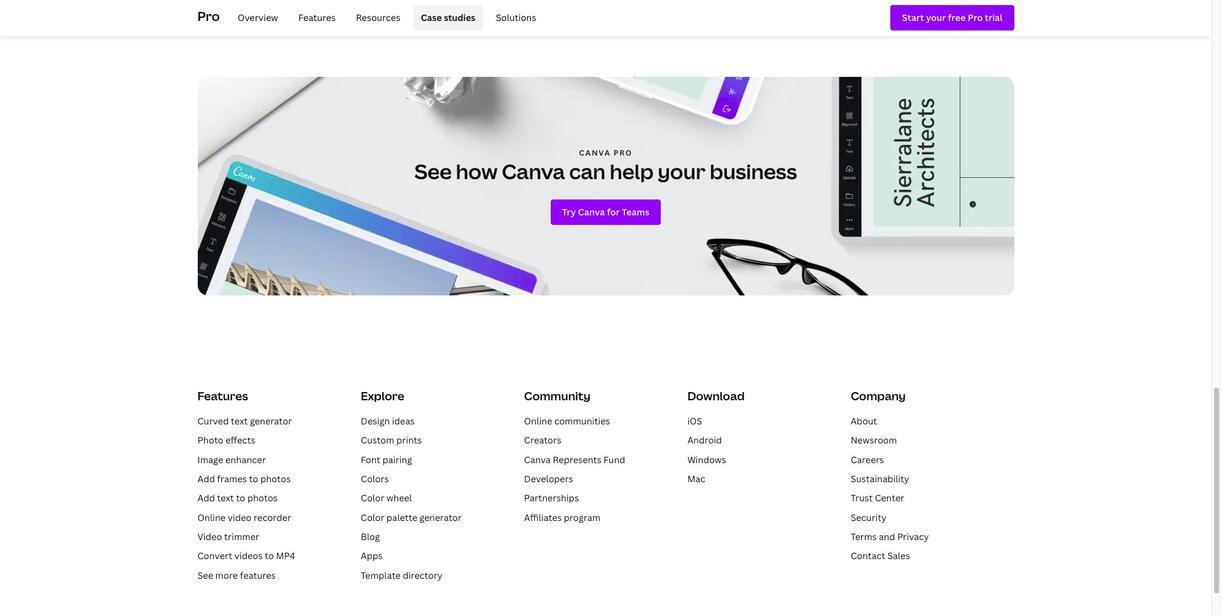 Task type: describe. For each thing, give the bounding box(es) containing it.
solutions
[[496, 11, 537, 23]]

curved text generator
[[198, 415, 292, 427]]

menu bar inside the pro 'element'
[[225, 5, 544, 31]]

design
[[223, 0, 255, 6]]

enhancer
[[226, 454, 266, 466]]

partnerships
[[524, 493, 579, 505]]

directory
[[403, 570, 443, 582]]

canva represents fund
[[524, 454, 626, 466]]

to for text
[[236, 493, 245, 505]]

canva represents fund link
[[524, 454, 626, 466]]

convert
[[198, 551, 232, 563]]

newsroom link
[[851, 435, 898, 447]]

upworthy engages millions of readers through canva's customizable templates link
[[475, 0, 737, 27]]

curved text generator link
[[198, 415, 292, 427]]

generator for color palette generator
[[420, 512, 462, 524]]

customizable
[[516, 9, 582, 23]]

pro inside 'element'
[[198, 8, 220, 25]]

creators
[[524, 435, 562, 447]]

of
[[611, 0, 621, 6]]

download
[[688, 389, 745, 404]]

privacy
[[898, 531, 930, 544]]

online video recorder
[[198, 512, 291, 524]]

your
[[658, 158, 706, 185]]

gives
[[258, 0, 283, 6]]

hospital
[[299, 9, 341, 23]]

canva pro see how canva can help your business
[[415, 148, 798, 185]]

font pairing link
[[361, 454, 412, 466]]

easy design gives pups a second chance at life at the vineyard veterinary hospital link
[[198, 0, 460, 27]]

color wheel link
[[361, 493, 412, 505]]

color for color wheel
[[361, 493, 385, 505]]

case studies link
[[413, 5, 483, 31]]

curved
[[198, 415, 229, 427]]

wheel
[[387, 493, 412, 505]]

easy design gives pups a second chance at life at the vineyard veterinary hospital
[[198, 0, 457, 23]]

online communities link
[[524, 415, 610, 427]]

trust
[[851, 493, 873, 505]]

templates
[[584, 9, 634, 23]]

newsroom
[[851, 435, 898, 447]]

prints
[[397, 435, 422, 447]]

resources
[[356, 11, 401, 23]]

features link
[[291, 5, 344, 31]]

contact sales link
[[851, 551, 911, 563]]

template directory link
[[361, 570, 443, 582]]

affiliates program
[[524, 512, 601, 524]]

color wheel
[[361, 493, 412, 505]]

colors
[[361, 473, 389, 485]]

upworthy engages millions of readers through canva's customizable templates
[[475, 0, 704, 23]]

photos for add frames to photos
[[261, 473, 291, 485]]

design ideas link
[[361, 415, 415, 427]]

business
[[710, 158, 798, 185]]

engages
[[527, 0, 567, 6]]

affiliates program link
[[524, 512, 601, 524]]

add text to photos
[[198, 493, 278, 505]]

2 at from the left
[[428, 0, 438, 6]]

pairing
[[383, 454, 412, 466]]

security
[[851, 512, 887, 524]]

photo effects
[[198, 435, 255, 447]]

1 at from the left
[[397, 0, 407, 6]]

contact
[[851, 551, 886, 563]]

solutions link
[[488, 5, 544, 31]]

more
[[215, 570, 238, 582]]

ios link
[[688, 415, 703, 427]]

custom prints
[[361, 435, 422, 447]]

color for color palette generator
[[361, 512, 385, 524]]

contact sales
[[851, 551, 911, 563]]

and
[[879, 531, 896, 544]]

palette
[[387, 512, 418, 524]]

design
[[361, 415, 390, 427]]

effects
[[226, 435, 255, 447]]

template directory
[[361, 570, 443, 582]]

custom
[[361, 435, 394, 447]]

easy
[[198, 0, 221, 6]]

image
[[198, 454, 223, 466]]

studies
[[444, 11, 476, 23]]

image enhancer link
[[198, 454, 266, 466]]

vineyard
[[198, 9, 242, 23]]

pro element
[[198, 0, 1015, 36]]

terms and privacy
[[851, 531, 930, 544]]

video trimmer link
[[198, 531, 259, 544]]

trust center link
[[851, 493, 905, 505]]

online for online video recorder
[[198, 512, 226, 524]]

sustainability
[[851, 473, 910, 485]]

convert videos to mp4 link
[[198, 551, 295, 563]]

center
[[875, 493, 905, 505]]

font
[[361, 454, 381, 466]]



Task type: locate. For each thing, give the bounding box(es) containing it.
generator up 'effects'
[[250, 415, 292, 427]]

template
[[361, 570, 401, 582]]

online for online communities
[[524, 415, 553, 427]]

see inside the canva pro see how canva can help your business
[[415, 158, 452, 185]]

add
[[198, 473, 215, 485], [198, 493, 215, 505]]

add for add frames to photos
[[198, 473, 215, 485]]

through
[[664, 0, 704, 6]]

photos up recorder
[[247, 493, 278, 505]]

1 vertical spatial features
[[198, 389, 248, 404]]

see left more
[[198, 570, 213, 582]]

see
[[415, 158, 452, 185], [198, 570, 213, 582]]

1 horizontal spatial online
[[524, 415, 553, 427]]

0 horizontal spatial see
[[198, 570, 213, 582]]

features up curved
[[198, 389, 248, 404]]

generator right palette
[[420, 512, 462, 524]]

menu bar containing overview
[[225, 5, 544, 31]]

start your free pro trial image
[[903, 11, 1003, 25]]

canva's
[[475, 9, 513, 23]]

0 vertical spatial add
[[198, 473, 215, 485]]

careers link
[[851, 454, 885, 466]]

video
[[198, 531, 222, 544]]

photos for add text to photos
[[247, 493, 278, 505]]

1 vertical spatial pro
[[614, 148, 633, 159]]

1 vertical spatial online
[[198, 512, 226, 524]]

millions
[[570, 0, 609, 6]]

design ideas
[[361, 415, 415, 427]]

mac
[[688, 473, 706, 485]]

online up creators link
[[524, 415, 553, 427]]

0 vertical spatial features
[[299, 11, 336, 23]]

0 horizontal spatial to
[[236, 493, 245, 505]]

canva for fund
[[524, 454, 551, 466]]

1 horizontal spatial generator
[[420, 512, 462, 524]]

1 horizontal spatial pro
[[614, 148, 633, 159]]

terms and privacy link
[[851, 531, 930, 544]]

generator for curved text generator
[[250, 415, 292, 427]]

0 horizontal spatial features
[[198, 389, 248, 404]]

0 horizontal spatial generator
[[250, 415, 292, 427]]

case
[[421, 11, 442, 23]]

creators link
[[524, 435, 562, 447]]

text for add
[[217, 493, 234, 505]]

add frames to photos link
[[198, 473, 291, 485]]

mp4
[[276, 551, 295, 563]]

recorder
[[254, 512, 291, 524]]

color
[[361, 493, 385, 505], [361, 512, 385, 524]]

0 vertical spatial generator
[[250, 415, 292, 427]]

company
[[851, 389, 906, 404]]

at left life
[[397, 0, 407, 6]]

security link
[[851, 512, 887, 524]]

features inside "link"
[[299, 11, 336, 23]]

mac link
[[688, 473, 706, 485]]

can
[[569, 158, 606, 185]]

2 color from the top
[[361, 512, 385, 524]]

android
[[688, 435, 722, 447]]

1 horizontal spatial see
[[415, 158, 452, 185]]

explore
[[361, 389, 405, 404]]

partnerships link
[[524, 493, 579, 505]]

canva for see
[[579, 148, 611, 159]]

community
[[524, 389, 591, 404]]

resources link
[[349, 5, 408, 31]]

to left mp4
[[265, 551, 274, 563]]

overview
[[238, 11, 278, 23]]

terms
[[851, 531, 877, 544]]

0 vertical spatial photos
[[261, 473, 291, 485]]

pro down easy
[[198, 8, 220, 25]]

add for add text to photos
[[198, 493, 215, 505]]

image enhancer
[[198, 454, 266, 466]]

to for frames
[[249, 473, 258, 485]]

photo
[[198, 435, 224, 447]]

1 vertical spatial generator
[[420, 512, 462, 524]]

add frames to photos
[[198, 473, 291, 485]]

videos
[[235, 551, 263, 563]]

2 add from the top
[[198, 493, 215, 505]]

see more features link
[[198, 570, 276, 582]]

0 vertical spatial text
[[231, 415, 248, 427]]

color palette generator
[[361, 512, 462, 524]]

developers link
[[524, 473, 574, 485]]

affiliates
[[524, 512, 562, 524]]

color down colors
[[361, 493, 385, 505]]

pro inside the canva pro see how canva can help your business
[[614, 148, 633, 159]]

about link
[[851, 415, 878, 427]]

1 horizontal spatial to
[[249, 473, 258, 485]]

0 horizontal spatial online
[[198, 512, 226, 524]]

1 horizontal spatial features
[[299, 11, 336, 23]]

1 vertical spatial photos
[[247, 493, 278, 505]]

text for curved
[[231, 415, 248, 427]]

0 vertical spatial see
[[415, 158, 452, 185]]

at up case
[[428, 0, 438, 6]]

trust center
[[851, 493, 905, 505]]

fund
[[604, 454, 626, 466]]

blog
[[361, 531, 380, 544]]

pro right can
[[614, 148, 633, 159]]

case studies
[[421, 11, 476, 23]]

help
[[610, 158, 654, 185]]

photos down enhancer
[[261, 473, 291, 485]]

custom prints link
[[361, 435, 422, 447]]

careers
[[851, 454, 885, 466]]

chance
[[359, 0, 395, 6]]

online up video
[[198, 512, 226, 524]]

pro
[[198, 8, 220, 25], [614, 148, 633, 159]]

about
[[851, 415, 878, 427]]

add down image
[[198, 473, 215, 485]]

1 vertical spatial to
[[236, 493, 245, 505]]

1 horizontal spatial at
[[428, 0, 438, 6]]

life
[[410, 0, 425, 6]]

0 vertical spatial to
[[249, 473, 258, 485]]

2 horizontal spatial to
[[265, 551, 274, 563]]

see left how
[[415, 158, 452, 185]]

video
[[228, 512, 252, 524]]

program
[[564, 512, 601, 524]]

0 horizontal spatial at
[[397, 0, 407, 6]]

readers
[[624, 0, 662, 6]]

1 vertical spatial see
[[198, 570, 213, 582]]

features
[[240, 570, 276, 582]]

add up video
[[198, 493, 215, 505]]

pups
[[285, 0, 310, 6]]

a
[[312, 0, 318, 6]]

photos
[[261, 473, 291, 485], [247, 493, 278, 505]]

to
[[249, 473, 258, 485], [236, 493, 245, 505], [265, 551, 274, 563]]

1 color from the top
[[361, 493, 385, 505]]

1 vertical spatial add
[[198, 493, 215, 505]]

color up blog
[[361, 512, 385, 524]]

veterinary
[[244, 9, 297, 23]]

convert videos to mp4
[[198, 551, 295, 563]]

features down a
[[299, 11, 336, 23]]

0 vertical spatial color
[[361, 493, 385, 505]]

menu bar
[[225, 5, 544, 31]]

0 vertical spatial online
[[524, 415, 553, 427]]

0 vertical spatial pro
[[198, 8, 220, 25]]

0 horizontal spatial pro
[[198, 8, 220, 25]]

to down enhancer
[[249, 473, 258, 485]]

features
[[299, 11, 336, 23], [198, 389, 248, 404]]

video trimmer
[[198, 531, 259, 544]]

text down frames
[[217, 493, 234, 505]]

second
[[321, 0, 357, 6]]

to up video
[[236, 493, 245, 505]]

communities
[[555, 415, 610, 427]]

text up 'effects'
[[231, 415, 248, 427]]

1 add from the top
[[198, 473, 215, 485]]

2 vertical spatial to
[[265, 551, 274, 563]]

online
[[524, 415, 553, 427], [198, 512, 226, 524]]

to for videos
[[265, 551, 274, 563]]

1 vertical spatial color
[[361, 512, 385, 524]]

windows
[[688, 454, 727, 466]]

overview link
[[230, 5, 286, 31]]

1 vertical spatial text
[[217, 493, 234, 505]]



Task type: vqa. For each thing, say whether or not it's contained in the screenshot.
Color wheel's COLOR
yes



